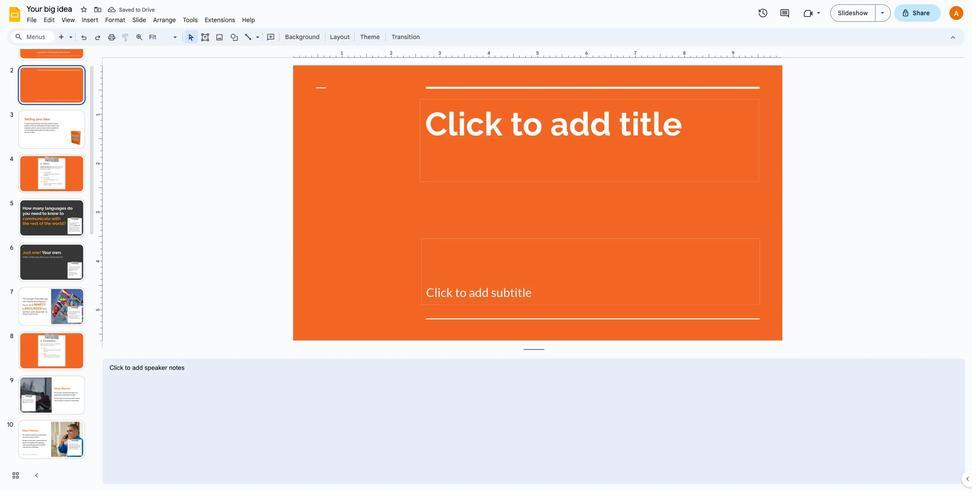 Task type: vqa. For each thing, say whether or not it's contained in the screenshot.
option
no



Task type: locate. For each thing, give the bounding box(es) containing it.
background button
[[281, 30, 324, 43]]

format
[[105, 16, 125, 24]]

insert
[[82, 16, 98, 24]]

to
[[136, 6, 141, 13]]

help menu item
[[239, 15, 259, 25]]

format menu item
[[102, 15, 129, 25]]

Zoom field
[[147, 31, 181, 43]]

menu bar banner
[[0, 0, 973, 492]]

drive
[[142, 6, 155, 13]]

saved
[[119, 6, 134, 13]]

menu bar containing file
[[23, 11, 259, 26]]

theme
[[360, 33, 380, 41]]

menu bar
[[23, 11, 259, 26]]

share
[[913, 9, 930, 17]]

application containing slideshow
[[0, 0, 973, 492]]

new slide with layout image
[[67, 31, 73, 34]]

slide menu item
[[129, 15, 150, 25]]

slideshow
[[838, 9, 868, 17]]

tools
[[183, 16, 198, 24]]

application
[[0, 0, 973, 492]]

file
[[27, 16, 37, 24]]

menu bar inside menu bar banner
[[23, 11, 259, 26]]

share button
[[895, 4, 941, 22]]

edit
[[44, 16, 55, 24]]

slide
[[132, 16, 146, 24]]

shape image
[[229, 31, 239, 43]]

help
[[242, 16, 255, 24]]

transition
[[392, 33, 420, 41]]

navigation
[[0, 13, 96, 492]]

arrange
[[153, 16, 176, 24]]



Task type: describe. For each thing, give the bounding box(es) containing it.
saved to drive button
[[106, 3, 157, 16]]

file menu item
[[23, 15, 40, 25]]

edit menu item
[[40, 15, 58, 25]]

arrange menu item
[[150, 15, 180, 25]]

insert menu item
[[78, 15, 102, 25]]

view
[[62, 16, 75, 24]]

select line image
[[254, 31, 260, 34]]

tools menu item
[[180, 15, 201, 25]]

extensions menu item
[[201, 15, 239, 25]]

view menu item
[[58, 15, 78, 25]]

layout
[[330, 33, 350, 41]]

layout button
[[328, 30, 353, 43]]

Rename text field
[[23, 3, 77, 14]]

main toolbar
[[54, 30, 424, 43]]

Menus field
[[11, 31, 54, 43]]

Star checkbox
[[78, 3, 90, 16]]

Zoom text field
[[148, 31, 172, 43]]

extensions
[[205, 16, 235, 24]]

presentation options image
[[881, 12, 885, 14]]

insert image image
[[215, 31, 225, 43]]

saved to drive
[[119, 6, 155, 13]]

theme button
[[356, 30, 384, 43]]

slideshow button
[[831, 4, 876, 22]]

background
[[285, 33, 320, 41]]

transition button
[[388, 30, 424, 43]]



